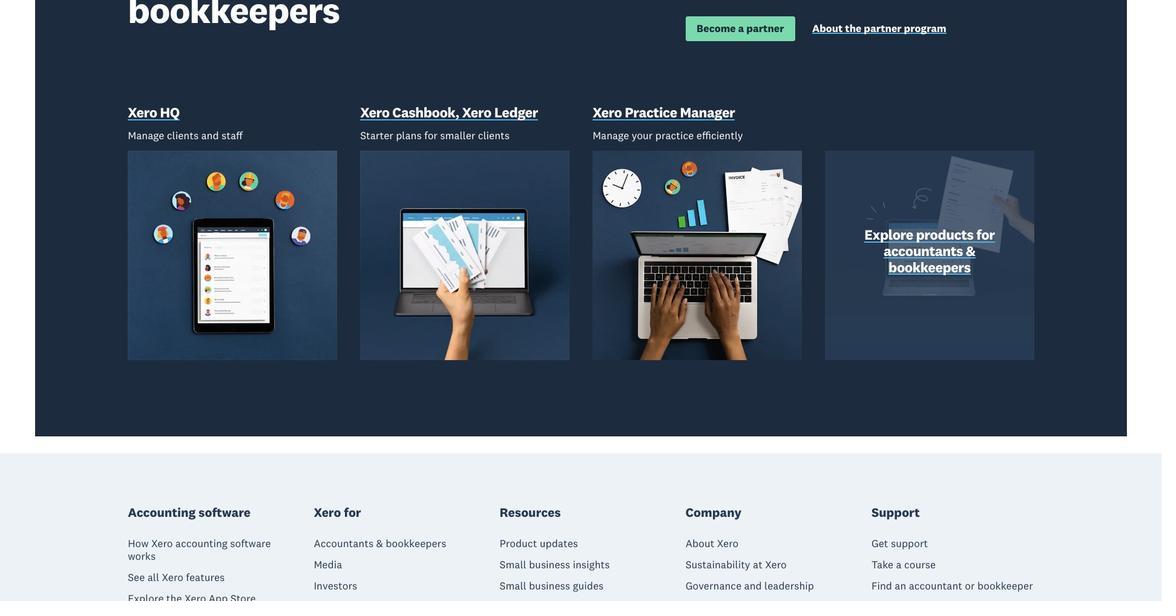 Task type: locate. For each thing, give the bounding box(es) containing it.
1 vertical spatial for
[[977, 226, 995, 243]]

about the partner program
[[813, 22, 947, 35]]

accountants
[[884, 242, 963, 260]]

become a partner link
[[686, 16, 796, 41]]

xero
[[128, 104, 157, 121], [360, 104, 390, 121], [462, 104, 492, 121], [593, 104, 622, 121], [314, 504, 341, 521], [151, 537, 173, 551], [717, 537, 739, 551], [766, 558, 787, 572], [162, 571, 183, 584]]

& right the accountants
[[376, 537, 383, 551]]

0 vertical spatial bookkeepers
[[889, 258, 971, 276]]

accountant
[[909, 580, 963, 593]]

1 partner from the left
[[747, 22, 785, 35]]

updates
[[540, 537, 578, 551]]

practice
[[625, 104, 677, 121]]

for inside explore products for accountants & bookkeepers
[[977, 226, 995, 243]]

software right accounting
[[230, 537, 271, 551]]

2 small from the top
[[500, 580, 527, 593]]

business
[[529, 558, 570, 572], [529, 580, 570, 593]]

bookkeeper
[[978, 580, 1034, 593]]

investors
[[314, 580, 357, 593]]

0 horizontal spatial about
[[686, 537, 715, 551]]

0 vertical spatial small
[[500, 558, 527, 572]]

investors link
[[314, 580, 357, 593]]

accountants
[[314, 537, 374, 551]]

2 vertical spatial for
[[344, 504, 361, 521]]

xero inside xero practice manager link
[[593, 104, 622, 121]]

xero left hq
[[128, 104, 157, 121]]

support
[[872, 504, 920, 521]]

about left the
[[813, 22, 843, 35]]

efficiently
[[697, 129, 743, 143]]

cashbook,
[[393, 104, 459, 121]]

0 horizontal spatial for
[[344, 504, 361, 521]]

products
[[917, 226, 974, 243]]

business down small business insights
[[529, 580, 570, 593]]

1 vertical spatial about
[[686, 537, 715, 551]]

clients down hq
[[167, 129, 199, 143]]

2 business from the top
[[529, 580, 570, 593]]

find
[[872, 580, 893, 593]]

how
[[128, 537, 149, 551]]

about xero link
[[686, 537, 739, 551]]

partner right become
[[747, 22, 785, 35]]

bookkeepers
[[889, 258, 971, 276], [386, 537, 447, 551]]

xero hq link
[[128, 104, 180, 124]]

features
[[186, 571, 225, 584]]

small
[[500, 558, 527, 572], [500, 580, 527, 593]]

1 horizontal spatial about
[[813, 22, 843, 35]]

xero left 'practice'
[[593, 104, 622, 121]]

partner right the
[[864, 22, 902, 35]]

1 vertical spatial bookkeepers
[[386, 537, 447, 551]]

smaller
[[440, 129, 476, 143]]

1 horizontal spatial and
[[745, 580, 762, 593]]

become
[[697, 22, 736, 35]]

accounting
[[176, 537, 228, 551]]

your
[[632, 129, 653, 143]]

practice
[[656, 129, 694, 143]]

1 vertical spatial software
[[230, 537, 271, 551]]

a
[[739, 22, 744, 35], [897, 558, 902, 572]]

0 vertical spatial &
[[966, 242, 976, 260]]

about up sustainability
[[686, 537, 715, 551]]

and down the at
[[745, 580, 762, 593]]

0 vertical spatial about
[[813, 22, 843, 35]]

a right take
[[897, 558, 902, 572]]

0 vertical spatial software
[[199, 504, 251, 521]]

manage down xero hq link
[[128, 129, 164, 143]]

1 horizontal spatial partner
[[864, 22, 902, 35]]

small business guides link
[[500, 580, 604, 593]]

1 horizontal spatial for
[[424, 129, 438, 143]]

company
[[686, 504, 742, 521]]

1 vertical spatial small
[[500, 580, 527, 593]]

xero up smaller
[[462, 104, 492, 121]]

2 manage from the left
[[593, 129, 629, 143]]

2 horizontal spatial for
[[977, 226, 995, 243]]

accounting software
[[128, 504, 251, 521]]

a for become
[[739, 22, 744, 35]]

clients down ledger
[[478, 129, 510, 143]]

1 horizontal spatial bookkeepers
[[889, 258, 971, 276]]

product updates
[[500, 537, 578, 551]]

sustainability
[[686, 558, 751, 572]]

1 vertical spatial business
[[529, 580, 570, 593]]

0 horizontal spatial clients
[[167, 129, 199, 143]]

xero right how
[[151, 537, 173, 551]]

manage
[[128, 129, 164, 143], [593, 129, 629, 143]]

0 horizontal spatial &
[[376, 537, 383, 551]]

for up the accountants
[[344, 504, 361, 521]]

software
[[199, 504, 251, 521], [230, 537, 271, 551]]

for for plans
[[424, 129, 438, 143]]

an
[[895, 580, 907, 593]]

sustainability at xero link
[[686, 558, 787, 572]]

1 manage from the left
[[128, 129, 164, 143]]

small business insights
[[500, 558, 610, 572]]

business for guides
[[529, 580, 570, 593]]

software up accounting
[[199, 504, 251, 521]]

2 clients from the left
[[478, 129, 510, 143]]

1 vertical spatial a
[[897, 558, 902, 572]]

0 horizontal spatial a
[[739, 22, 744, 35]]

0 vertical spatial for
[[424, 129, 438, 143]]

0 horizontal spatial and
[[201, 129, 219, 143]]

& inside explore products for accountants & bookkeepers
[[966, 242, 976, 260]]

&
[[966, 242, 976, 260], [376, 537, 383, 551]]

partner for a
[[747, 22, 785, 35]]

explore products for accountants & bookkeepers
[[865, 226, 995, 276]]

for right "plans"
[[424, 129, 438, 143]]

media link
[[314, 558, 342, 572]]

accounting
[[128, 504, 196, 521]]

manage your practice efficiently
[[593, 129, 743, 143]]

how xero accounting software works link
[[128, 537, 291, 563]]

0 vertical spatial business
[[529, 558, 570, 572]]

for
[[424, 129, 438, 143], [977, 226, 995, 243], [344, 504, 361, 521]]

business for insights
[[529, 558, 570, 572]]

2 partner from the left
[[864, 22, 902, 35]]

1 business from the top
[[529, 558, 570, 572]]

0 horizontal spatial manage
[[128, 129, 164, 143]]

find an accountant or bookkeeper link
[[872, 580, 1034, 593]]

0 horizontal spatial partner
[[747, 22, 785, 35]]

ledger
[[495, 104, 538, 121]]

business up small business guides link
[[529, 558, 570, 572]]

1 horizontal spatial a
[[897, 558, 902, 572]]

for right products
[[977, 226, 995, 243]]

1 small from the top
[[500, 558, 527, 572]]

a right become
[[739, 22, 744, 35]]

0 horizontal spatial bookkeepers
[[386, 537, 447, 551]]

0 vertical spatial a
[[739, 22, 744, 35]]

small for small business insights
[[500, 558, 527, 572]]

and left staff
[[201, 129, 219, 143]]

accountants & bookkeepers link
[[314, 537, 447, 551]]

manage left your
[[593, 129, 629, 143]]

xero up sustainability at xero link
[[717, 537, 739, 551]]

clients
[[167, 129, 199, 143], [478, 129, 510, 143]]

1 horizontal spatial &
[[966, 242, 976, 260]]

plans
[[396, 129, 422, 143]]

1 horizontal spatial manage
[[593, 129, 629, 143]]

& right "accountants"
[[966, 242, 976, 260]]

1 clients from the left
[[167, 129, 199, 143]]

xero for
[[314, 504, 361, 521]]

about the partner program link
[[813, 22, 947, 38]]

how xero accounting software works
[[128, 537, 271, 563]]

xero practice manager
[[593, 104, 735, 121]]

xero inside how xero accounting software works
[[151, 537, 173, 551]]

governance and leadership link
[[686, 580, 814, 593]]

1 horizontal spatial clients
[[478, 129, 510, 143]]

about
[[813, 22, 843, 35], [686, 537, 715, 551]]

partner
[[747, 22, 785, 35], [864, 22, 902, 35]]

or
[[965, 580, 975, 593]]



Task type: vqa. For each thing, say whether or not it's contained in the screenshot.
top to
no



Task type: describe. For each thing, give the bounding box(es) containing it.
find an accountant or bookkeeper
[[872, 580, 1034, 593]]

manage for practice
[[593, 129, 629, 143]]

explore products for accountants & bookkeepers link
[[851, 226, 1009, 279]]

xero practice manager link
[[593, 104, 735, 124]]

works
[[128, 550, 156, 563]]

product updates link
[[500, 537, 578, 551]]

course
[[905, 558, 936, 572]]

xero hq
[[128, 104, 180, 121]]

1 vertical spatial &
[[376, 537, 383, 551]]

product
[[500, 537, 537, 551]]

media
[[314, 558, 342, 572]]

take a course link
[[872, 558, 936, 572]]

see all xero features
[[128, 571, 225, 584]]

staff
[[222, 129, 243, 143]]

xero up starter
[[360, 104, 390, 121]]

insights
[[573, 558, 610, 572]]

get
[[872, 537, 889, 551]]

starter plans for smaller clients
[[360, 129, 510, 143]]

xero right all
[[162, 571, 183, 584]]

about for about the partner program
[[813, 22, 843, 35]]

1 vertical spatial and
[[745, 580, 762, 593]]

a for take
[[897, 558, 902, 572]]

governance
[[686, 580, 742, 593]]

all
[[148, 571, 159, 584]]

see
[[128, 571, 145, 584]]

small business insights link
[[500, 558, 610, 572]]

for for products
[[977, 226, 995, 243]]

sustainability at xero
[[686, 558, 787, 572]]

manager
[[680, 104, 735, 121]]

manage clients and staff
[[128, 129, 243, 143]]

xero cashbook, xero ledger
[[360, 104, 538, 121]]

support
[[891, 537, 928, 551]]

the
[[846, 22, 862, 35]]

program
[[904, 22, 947, 35]]

xero right the at
[[766, 558, 787, 572]]

guides
[[573, 580, 604, 593]]

about xero
[[686, 537, 739, 551]]

xero cashbook, xero ledger link
[[360, 104, 538, 124]]

take a course
[[872, 558, 936, 572]]

small for small business guides
[[500, 580, 527, 593]]

xero inside xero hq link
[[128, 104, 157, 121]]

small business guides
[[500, 580, 604, 593]]

starter
[[360, 129, 393, 143]]

software inside how xero accounting software works
[[230, 537, 271, 551]]

become a partner
[[697, 22, 785, 35]]

0 vertical spatial and
[[201, 129, 219, 143]]

xero up the accountants
[[314, 504, 341, 521]]

resources
[[500, 504, 561, 521]]

take
[[872, 558, 894, 572]]

bookkeepers inside explore products for accountants & bookkeepers
[[889, 258, 971, 276]]

get support
[[872, 537, 928, 551]]

at
[[753, 558, 763, 572]]

hq
[[160, 104, 180, 121]]

see all xero features link
[[128, 571, 225, 584]]

about for about xero
[[686, 537, 715, 551]]

get support link
[[872, 537, 928, 551]]

explore
[[865, 226, 914, 243]]

manage for hq
[[128, 129, 164, 143]]

leadership
[[765, 580, 814, 593]]

governance and leadership
[[686, 580, 814, 593]]

accountants & bookkeepers
[[314, 537, 447, 551]]

partner for the
[[864, 22, 902, 35]]



